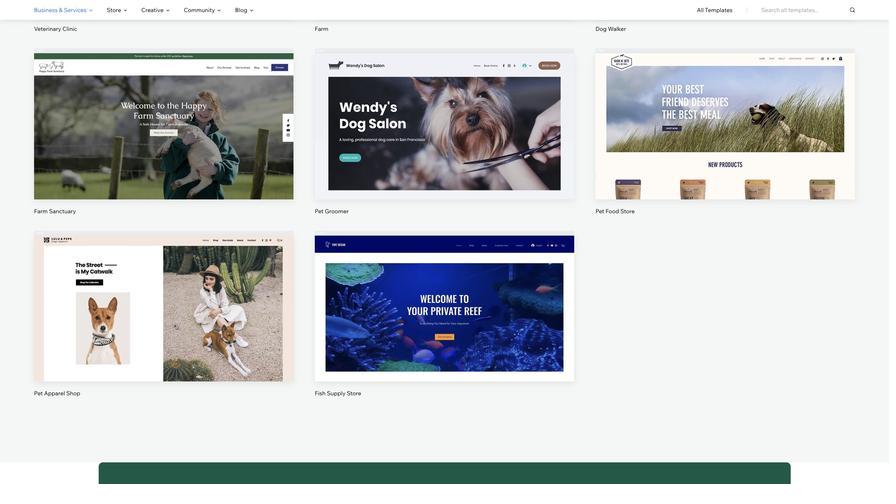 Task type: locate. For each thing, give the bounding box(es) containing it.
pet inside pet apparel shop group
[[34, 390, 43, 397]]

veterinary clinic
[[34, 25, 77, 32]]

view button for fish supply store
[[428, 314, 462, 331]]

1 vertical spatial store
[[621, 208, 635, 215]]

view inside pet groomer group
[[438, 136, 452, 144]]

pet left food
[[596, 208, 605, 215]]

2 horizontal spatial store
[[621, 208, 635, 215]]

all
[[698, 6, 704, 14]]

view button inside "pet food store" group
[[709, 131, 743, 148]]

pet
[[315, 208, 324, 215], [596, 208, 605, 215], [34, 390, 43, 397]]

view button inside pet groomer group
[[428, 131, 462, 148]]

edit button inside pet groomer group
[[428, 107, 462, 124]]

view button inside fish supply store group
[[428, 314, 462, 331]]

dog walker group
[[596, 0, 856, 33]]

pet for pet groomer
[[315, 208, 324, 215]]

store inside the categories by subject element
[[107, 6, 121, 14]]

store
[[107, 6, 121, 14], [621, 208, 635, 215], [347, 390, 362, 397]]

pets & animals website templates - farm sanctuary image
[[34, 53, 294, 200]]

sanctuary
[[49, 208, 76, 215]]

edit button
[[147, 107, 181, 124], [428, 107, 462, 124], [709, 107, 743, 124], [147, 290, 181, 307], [428, 290, 462, 307]]

edit for pet groomer
[[440, 112, 450, 119]]

1 horizontal spatial store
[[347, 390, 362, 397]]

view button for pet groomer
[[428, 131, 462, 148]]

view inside fish supply store group
[[438, 319, 452, 326]]

view button for pet apparel shop
[[147, 314, 181, 331]]

all templates
[[698, 6, 733, 14]]

edit inside fish supply store group
[[440, 295, 450, 302]]

edit button for pet groomer
[[428, 107, 462, 124]]

pet for pet food store
[[596, 208, 605, 215]]

0 vertical spatial store
[[107, 6, 121, 14]]

fish supply store group
[[315, 231, 575, 397]]

view for pet food store
[[719, 136, 733, 144]]

farm
[[315, 25, 329, 32], [34, 208, 48, 215]]

1 horizontal spatial farm
[[315, 25, 329, 32]]

view button inside farm sanctuary group
[[147, 131, 181, 148]]

None search field
[[762, 0, 856, 20]]

Search search field
[[762, 0, 856, 20]]

pets & animals website templates - pet apparel shop image
[[34, 236, 294, 382]]

view inside "pet food store" group
[[719, 136, 733, 144]]

pet left groomer
[[315, 208, 324, 215]]

dog
[[596, 25, 607, 32]]

pet left 'apparel'
[[34, 390, 43, 397]]

pet inside "pet food store" group
[[596, 208, 605, 215]]

1 vertical spatial farm
[[34, 208, 48, 215]]

edit inside pet groomer group
[[440, 112, 450, 119]]

0 vertical spatial farm
[[315, 25, 329, 32]]

categories by subject element
[[34, 0, 254, 20]]

shop
[[66, 390, 80, 397]]

edit button inside "pet food store" group
[[709, 107, 743, 124]]

edit for fish supply store
[[440, 295, 450, 302]]

pets & animals website templates - fish supply store image
[[315, 236, 575, 382]]

business
[[34, 6, 58, 14]]

pets & animals website templates - veterinary clinic image
[[34, 0, 294, 17]]

edit inside "pet food store" group
[[721, 112, 731, 119]]

view inside pet apparel shop group
[[157, 319, 171, 326]]

edit button inside pet apparel shop group
[[147, 290, 181, 307]]

0 horizontal spatial farm
[[34, 208, 48, 215]]

view button
[[147, 131, 181, 148], [428, 131, 462, 148], [709, 131, 743, 148], [147, 314, 181, 331], [428, 314, 462, 331]]

groomer
[[325, 208, 349, 215]]

edit inside farm sanctuary group
[[159, 112, 169, 119]]

0 horizontal spatial store
[[107, 6, 121, 14]]

1 horizontal spatial pet
[[315, 208, 324, 215]]

farm for farm
[[315, 25, 329, 32]]

pets & animals website templates - dog walker image
[[596, 0, 856, 17]]

2 vertical spatial store
[[347, 390, 362, 397]]

view
[[157, 136, 171, 144], [438, 136, 452, 144], [719, 136, 733, 144], [157, 319, 171, 326], [438, 319, 452, 326]]

edit
[[159, 112, 169, 119], [440, 112, 450, 119], [721, 112, 731, 119], [159, 295, 169, 302], [440, 295, 450, 302]]

pets & animals website templates - pet food store image
[[596, 53, 856, 200]]

walker
[[609, 25, 627, 32]]

pet inside pet groomer group
[[315, 208, 324, 215]]

farm for farm sanctuary
[[34, 208, 48, 215]]

dog walker
[[596, 25, 627, 32]]

2 horizontal spatial pet
[[596, 208, 605, 215]]

farm sanctuary group
[[34, 48, 294, 215]]

food
[[606, 208, 620, 215]]

categories. use the left and right arrow keys to navigate the menu element
[[0, 0, 890, 20]]

edit button inside fish supply store group
[[428, 290, 462, 307]]

edit button inside farm sanctuary group
[[147, 107, 181, 124]]

edit inside pet apparel shop group
[[159, 295, 169, 302]]

view button for farm sanctuary
[[147, 131, 181, 148]]

view button inside pet apparel shop group
[[147, 314, 181, 331]]

farm inside group
[[34, 208, 48, 215]]

store for fish supply store
[[347, 390, 362, 397]]

0 horizontal spatial pet
[[34, 390, 43, 397]]

view for pet groomer
[[438, 136, 452, 144]]

view inside farm sanctuary group
[[157, 136, 171, 144]]



Task type: vqa. For each thing, say whether or not it's contained in the screenshot.
'edit' button corresponding to Pet Apparel Shop
yes



Task type: describe. For each thing, give the bounding box(es) containing it.
pets & animals website templates - pet groomer image
[[315, 53, 575, 200]]

services
[[64, 6, 87, 14]]

pet food store
[[596, 208, 635, 215]]

business & services
[[34, 6, 87, 14]]

edit button for fish supply store
[[428, 290, 462, 307]]

pet food store group
[[596, 48, 856, 215]]

edit for pet food store
[[721, 112, 731, 119]]

all templates link
[[698, 0, 733, 20]]

store for pet food store
[[621, 208, 635, 215]]

clinic
[[63, 25, 77, 32]]

pet groomer group
[[315, 48, 575, 215]]

view for farm sanctuary
[[157, 136, 171, 144]]

pet groomer
[[315, 208, 349, 215]]

templates
[[706, 6, 733, 14]]

blog
[[235, 6, 248, 14]]

&
[[59, 6, 63, 14]]

pet apparel shop
[[34, 390, 80, 397]]

fish supply store
[[315, 390, 362, 397]]

edit for pet apparel shop
[[159, 295, 169, 302]]

community
[[184, 6, 215, 14]]

apparel
[[44, 390, 65, 397]]

edit button for pet apparel shop
[[147, 290, 181, 307]]

view for fish supply store
[[438, 319, 452, 326]]

edit for farm sanctuary
[[159, 112, 169, 119]]

view for pet apparel shop
[[157, 319, 171, 326]]

creative
[[141, 6, 164, 14]]

pet for pet apparel shop
[[34, 390, 43, 397]]

supply
[[327, 390, 346, 397]]

veterinary
[[34, 25, 61, 32]]

view button for pet food store
[[709, 131, 743, 148]]

edit button for pet food store
[[709, 107, 743, 124]]

edit button for farm sanctuary
[[147, 107, 181, 124]]

pet apparel shop group
[[34, 231, 294, 397]]

fish
[[315, 390, 326, 397]]

veterinary clinic group
[[34, 0, 294, 33]]

farm sanctuary
[[34, 208, 76, 215]]



